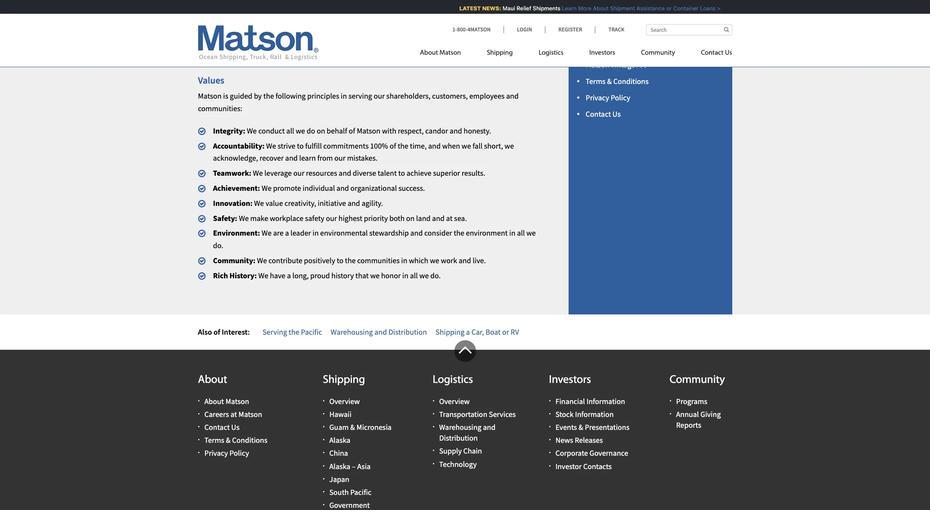 Task type: vqa. For each thing, say whether or not it's contained in the screenshot.
Contact Us LINK to the left
yes



Task type: locate. For each thing, give the bounding box(es) containing it.
1 overview link from the left
[[330, 397, 360, 406]]

in
[[304, 20, 310, 30], [314, 35, 320, 45], [341, 91, 347, 101], [313, 228, 319, 238], [510, 228, 516, 238], [402, 256, 408, 266], [403, 271, 409, 281]]

stock information link
[[556, 410, 614, 419]]

core
[[263, 50, 277, 60]]

which up drive at the top of the page
[[312, 20, 331, 30]]

0 vertical spatial on
[[317, 126, 325, 136]]

section
[[558, 0, 744, 315]]

the left time,
[[398, 141, 409, 151]]

0 vertical spatial pacific
[[301, 327, 322, 337]]

leader down improving the communities in which we work and live,
[[292, 35, 313, 45]]

leader down safety
[[291, 228, 311, 238]]

1 horizontal spatial overview
[[440, 397, 470, 406]]

a right the 'are'
[[285, 228, 289, 238]]

1 vertical spatial terms & conditions link
[[205, 436, 268, 445]]

communities down work,
[[260, 20, 303, 30]]

conditions
[[614, 76, 649, 86], [232, 436, 268, 445]]

we for make
[[239, 213, 249, 223]]

0 vertical spatial contact us link
[[689, 45, 733, 63]]

we for contribute
[[257, 256, 267, 266]]

alaska
[[330, 436, 351, 445], [330, 462, 351, 472]]

learn
[[558, 5, 573, 12]]

the up the history at the left bottom of the page
[[345, 256, 356, 266]]

policy down careers at matson link
[[230, 449, 249, 458]]

and
[[362, 20, 374, 30], [682, 28, 694, 37], [365, 35, 377, 45], [361, 50, 374, 60], [507, 91, 519, 101], [450, 126, 463, 136], [429, 141, 441, 151], [285, 153, 298, 163], [339, 168, 352, 178], [337, 183, 349, 193], [348, 198, 360, 208], [433, 213, 445, 223], [411, 228, 423, 238], [459, 256, 472, 266], [375, 327, 387, 337], [483, 423, 496, 432]]

serving the pacific
[[263, 327, 322, 337]]

short,
[[485, 141, 504, 151]]

we left leverage
[[253, 168, 263, 178]]

terms & conditions link down careers at matson link
[[205, 436, 268, 445]]

contact inside top menu navigation
[[702, 50, 724, 56]]

alaska down guam
[[330, 436, 351, 445]]

1 vertical spatial leader
[[291, 228, 311, 238]]

track
[[609, 26, 625, 33]]

footer
[[0, 341, 931, 511]]

a
[[233, 5, 237, 15], [285, 228, 289, 238], [287, 271, 291, 281], [466, 327, 470, 337]]

0 vertical spatial being
[[213, 5, 232, 15]]

of right behalf on the top left
[[349, 126, 356, 136]]

1 vertical spatial community
[[670, 375, 726, 387]]

we up recover
[[266, 141, 276, 151]]

do. for we are a leader in environmental stewardship and consider the environment in all we do.
[[213, 241, 224, 251]]

maui
[[499, 5, 511, 12]]

shipping inside top menu navigation
[[487, 50, 513, 56]]

policy inside about matson careers at matson contact us terms & conditions privacy policy
[[230, 449, 249, 458]]

our inside "matson is guided by the following principles in serving our shareholders, customers, employees and communities:"
[[374, 91, 385, 101]]

which down consider
[[409, 256, 429, 266]]

2 horizontal spatial contact
[[702, 50, 724, 56]]

shipping up hawaii link in the bottom of the page
[[323, 375, 365, 387]]

overview inside overview transportation services warehousing and distribution supply chain technology
[[440, 397, 470, 406]]

& inside section
[[608, 76, 612, 86]]

to left fulfill
[[297, 141, 304, 151]]

1 horizontal spatial work
[[441, 256, 458, 266]]

2 overview from the left
[[440, 397, 470, 406]]

on left land
[[407, 213, 415, 223]]

do. down consider
[[431, 271, 441, 281]]

leader for a
[[291, 228, 311, 238]]

chain
[[464, 446, 482, 456]]

2 vertical spatial of
[[214, 327, 220, 337]]

terms down careers
[[205, 436, 224, 445]]

1 vertical spatial warehousing
[[440, 423, 482, 432]]

highest
[[339, 213, 363, 223]]

1 horizontal spatial contact us link
[[586, 109, 621, 119]]

values
[[198, 74, 225, 86]]

investor contacts link
[[556, 462, 612, 472]]

being for being a great place to work,
[[213, 5, 232, 15]]

1 vertical spatial distribution
[[440, 433, 478, 443]]

contact us down security
[[702, 50, 733, 56]]

matson right careers
[[239, 410, 262, 419]]

1 horizontal spatial privacy
[[586, 93, 610, 103]]

0 horizontal spatial which
[[312, 20, 331, 30]]

programs annual giving reports
[[677, 397, 721, 430]]

2 horizontal spatial all
[[517, 228, 525, 238]]

positively
[[304, 256, 335, 266]]

mistakes.
[[347, 153, 378, 163]]

contact
[[702, 50, 724, 56], [586, 109, 612, 119], [205, 423, 230, 432]]

0 horizontal spatial privacy policy link
[[205, 449, 249, 458]]

the down sea.
[[454, 228, 465, 238]]

about inside about matson careers at matson contact us terms & conditions privacy policy
[[205, 397, 224, 406]]

we left conduct
[[247, 126, 257, 136]]

1 vertical spatial communities
[[358, 256, 400, 266]]

and inside "matson is guided by the following principles in serving our shareholders, customers, employees and communities:"
[[507, 91, 519, 101]]

careers at matson link
[[205, 410, 262, 419]]

0 vertical spatial privacy policy link
[[586, 93, 631, 103]]

0 vertical spatial warehousing and distribution link
[[331, 327, 427, 337]]

1 horizontal spatial contact us
[[702, 50, 733, 56]]

work up industry,
[[344, 20, 360, 30]]

being left an
[[213, 35, 232, 45]]

1 vertical spatial do.
[[431, 271, 441, 281]]

serving the pacific link
[[263, 327, 322, 337]]

& right guam
[[351, 423, 355, 432]]

us down search icon
[[726, 50, 733, 56]]

1 horizontal spatial about matson link
[[420, 45, 474, 63]]

None search field
[[647, 24, 733, 35]]

matson inside top menu navigation
[[440, 50, 461, 56]]

transportation
[[440, 410, 488, 419]]

about for about matson
[[420, 50, 438, 56]]

safety:
[[213, 213, 237, 223]]

warehousing inside overview transportation services warehousing and distribution supply chain technology
[[440, 423, 482, 432]]

& inside the financial information stock information events & presentations news releases corporate governance investor contacts
[[579, 423, 584, 432]]

contact down privacy policy
[[586, 109, 612, 119]]

1 vertical spatial environmental
[[320, 228, 368, 238]]

matson is guided by the following principles in serving our shareholders, customers, employees and communities:
[[198, 91, 519, 113]]

or left container
[[663, 5, 668, 12]]

overview up hawaii
[[330, 397, 360, 406]]

about for about matson careers at matson contact us terms & conditions privacy policy
[[205, 397, 224, 406]]

contact us link down privacy policy
[[586, 109, 621, 119]]

the right the serving
[[289, 327, 300, 337]]

matson down '1-'
[[440, 50, 461, 56]]

1 horizontal spatial environmental
[[320, 228, 368, 238]]

communities up honor
[[358, 256, 400, 266]]

privacy policy link down terms & conditions
[[586, 93, 631, 103]]

our
[[322, 35, 333, 45], [250, 50, 261, 60], [374, 91, 385, 101], [335, 153, 346, 163], [294, 168, 305, 178], [326, 213, 337, 223]]

at
[[447, 213, 453, 223], [231, 410, 237, 419]]

0 horizontal spatial overview
[[330, 397, 360, 406]]

1 horizontal spatial policy
[[611, 93, 631, 103]]

0 horizontal spatial environmental
[[243, 35, 291, 45]]

a inside 'we are a leader in environmental stewardship and consider the environment in all we do.'
[[285, 228, 289, 238]]

or left rv
[[503, 327, 510, 337]]

0 vertical spatial terms & conditions link
[[586, 76, 649, 86]]

resources
[[306, 168, 337, 178]]

we inside 'we are a leader in environmental stewardship and consider the environment in all we do.'
[[262, 228, 272, 238]]

0 horizontal spatial policy
[[230, 449, 249, 458]]

contact down security
[[702, 50, 724, 56]]

or
[[663, 5, 668, 12], [503, 327, 510, 337]]

work down consider
[[441, 256, 458, 266]]

1 horizontal spatial distribution
[[440, 433, 478, 443]]

2 vertical spatial contact
[[205, 423, 230, 432]]

2 horizontal spatial shipping
[[487, 50, 513, 56]]

to up the history at the left bottom of the page
[[337, 256, 344, 266]]

overview up transportation
[[440, 397, 470, 406]]

honor
[[382, 271, 401, 281]]

to right place
[[276, 5, 283, 15]]

our right serving
[[374, 91, 385, 101]]

a left car,
[[466, 327, 470, 337]]

1 horizontal spatial at
[[447, 213, 453, 223]]

0 vertical spatial contact
[[702, 50, 724, 56]]

shareholders,
[[387, 91, 431, 101]]

1 vertical spatial contact
[[586, 109, 612, 119]]

1 horizontal spatial privacy policy link
[[586, 93, 631, 103]]

1 vertical spatial contact us link
[[586, 109, 621, 119]]

privacy down terms & conditions
[[586, 93, 610, 103]]

to left drive at the top of the page
[[310, 50, 317, 60]]

privacy inside about matson careers at matson contact us terms & conditions privacy policy
[[205, 449, 228, 458]]

>
[[714, 5, 717, 12]]

1 horizontal spatial terms
[[586, 76, 606, 86]]

0 vertical spatial alaska
[[330, 436, 351, 445]]

shipping up the backtop image
[[436, 327, 465, 337]]

1 vertical spatial being
[[213, 35, 232, 45]]

us down careers at matson link
[[231, 423, 240, 432]]

0 horizontal spatial contact
[[205, 423, 230, 432]]

the down the being a great place to work,
[[248, 20, 259, 30]]

we left make
[[239, 213, 249, 223]]

information
[[587, 397, 626, 406], [576, 410, 614, 419]]

1 horizontal spatial of
[[349, 126, 356, 136]]

do.
[[213, 241, 224, 251], [431, 271, 441, 281]]

0 horizontal spatial do.
[[213, 241, 224, 251]]

teamwork:
[[213, 168, 252, 178]]

vintage
[[611, 60, 636, 70]]

0 vertical spatial communities
[[260, 20, 303, 30]]

on right do
[[317, 126, 325, 136]]

information up the events & presentations link
[[576, 410, 614, 419]]

1 vertical spatial information
[[576, 410, 614, 419]]

to for place
[[276, 5, 283, 15]]

in down stewardship
[[402, 256, 408, 266]]

community link
[[629, 45, 689, 63]]

logistics down register link
[[539, 50, 564, 56]]

teamwork: we leverage our resources and diverse talent to achieve superior results.
[[213, 168, 486, 178]]

we for value
[[254, 198, 264, 208]]

privacy policy link down careers at matson link
[[205, 449, 249, 458]]

1 vertical spatial all
[[517, 228, 525, 238]]

contact inside about matson careers at matson contact us terms & conditions privacy policy
[[205, 423, 230, 432]]

do. up community:
[[213, 241, 224, 251]]

about matson link down '1-'
[[420, 45, 474, 63]]

an
[[233, 35, 241, 45]]

1 vertical spatial shipping
[[436, 327, 465, 337]]

& inside overview hawaii guam & micronesia alaska china alaska – asia japan south pacific
[[351, 423, 355, 432]]

1 vertical spatial at
[[231, 410, 237, 419]]

all right honor
[[410, 271, 418, 281]]

0 horizontal spatial contact us link
[[205, 423, 240, 432]]

1 vertical spatial pacific
[[351, 488, 372, 498]]

1 vertical spatial about matson link
[[205, 397, 249, 406]]

learn
[[299, 153, 316, 163]]

conduct
[[259, 126, 285, 136]]

2 being from the top
[[213, 35, 232, 45]]

1 vertical spatial policy
[[230, 449, 249, 458]]

store
[[604, 44, 621, 54]]

do
[[307, 126, 315, 136]]

terms up privacy policy
[[586, 76, 606, 86]]

& up the 'news releases' link
[[579, 423, 584, 432]]

pacific right south on the bottom left
[[351, 488, 372, 498]]

shipping down '4matson'
[[487, 50, 513, 56]]

diverse
[[353, 168, 376, 178]]

news:
[[479, 5, 498, 12]]

community down environment,
[[642, 50, 676, 56]]

2 overview link from the left
[[440, 397, 470, 406]]

the
[[248, 20, 259, 30], [264, 91, 274, 101], [398, 141, 409, 151], [454, 228, 465, 238], [345, 256, 356, 266], [289, 327, 300, 337]]

us inside about matson careers at matson contact us terms & conditions privacy policy
[[231, 423, 240, 432]]

1 being from the top
[[213, 5, 232, 15]]

our down learn
[[294, 168, 305, 178]]

0 horizontal spatial shipping
[[323, 375, 365, 387]]

technology
[[440, 459, 477, 469]]

us inside contact us link
[[726, 50, 733, 56]]

0 vertical spatial warehousing
[[331, 327, 373, 337]]

contact us link down careers
[[205, 423, 240, 432]]

organizational
[[351, 183, 397, 193]]

0 horizontal spatial on
[[317, 126, 325, 136]]

& inside about matson careers at matson contact us terms & conditions privacy policy
[[226, 436, 231, 445]]

our down initiative
[[326, 213, 337, 223]]

all up strive on the left
[[287, 126, 294, 136]]

in right honor
[[403, 271, 409, 281]]

alaska – asia link
[[330, 462, 371, 472]]

1 vertical spatial logistics
[[433, 375, 473, 387]]

overview for transportation
[[440, 397, 470, 406]]

all for rich history: we have a long, proud history that we honor in all we do.
[[410, 271, 418, 281]]

about matson link up careers at matson link
[[205, 397, 249, 406]]

1 vertical spatial privacy policy link
[[205, 449, 249, 458]]

logistics down the backtop image
[[433, 375, 473, 387]]

south
[[330, 488, 349, 498]]

leader inside 'we are a leader in environmental stewardship and consider the environment in all we do.'
[[291, 228, 311, 238]]

0 vertical spatial environmental
[[243, 35, 291, 45]]

privacy down careers
[[205, 449, 228, 458]]

financial information stock information events & presentations news releases corporate governance investor contacts
[[556, 397, 630, 472]]

matson down values
[[198, 91, 222, 101]]

pacific right the serving
[[301, 327, 322, 337]]

privacy
[[586, 93, 610, 103], [205, 449, 228, 458]]

1 overview from the left
[[330, 397, 360, 406]]

environmental down safety: we make workplace safety our highest priority both on land and at sea.
[[320, 228, 368, 238]]

0 vertical spatial which
[[312, 20, 331, 30]]

our down commitments
[[335, 153, 346, 163]]

environmental inside 'we are a leader in environmental stewardship and consider the environment in all we do.'
[[320, 228, 368, 238]]

proud
[[311, 271, 330, 281]]

we left the 'are'
[[262, 228, 272, 238]]

long,
[[293, 271, 309, 281]]

contact us link down security
[[689, 45, 733, 63]]

terms
[[586, 76, 606, 86], [205, 436, 224, 445]]

serving
[[263, 327, 287, 337]]

supply chain link
[[440, 446, 482, 456]]

overview link up transportation
[[440, 397, 470, 406]]

we inside we strive to fulfill commitments 100% of the time, and when we fall short, we acknowledge, recover and learn from our mistakes.
[[266, 141, 276, 151]]

0 horizontal spatial at
[[231, 410, 237, 419]]

1 vertical spatial us
[[613, 109, 621, 119]]

our up drive at the top of the page
[[322, 35, 333, 45]]

0 horizontal spatial logistics
[[433, 375, 473, 387]]

of right also
[[214, 327, 220, 337]]

we strive to fulfill commitments 100% of the time, and when we fall short, we acknowledge, recover and learn from our mistakes.
[[213, 141, 514, 163]]

information up stock information link
[[587, 397, 626, 406]]

1 horizontal spatial do.
[[431, 271, 441, 281]]

0 vertical spatial leader
[[292, 35, 313, 45]]

shipping a car, boat or rv link
[[436, 327, 520, 337]]

0 horizontal spatial overview link
[[330, 397, 360, 406]]

all inside 'we are a leader in environmental stewardship and consider the environment in all we do.'
[[517, 228, 525, 238]]

contact down careers
[[205, 423, 230, 432]]

conditions down vintage
[[614, 76, 649, 86]]

we up value
[[262, 183, 272, 193]]

1 vertical spatial contact us
[[586, 109, 621, 119]]

0 horizontal spatial conditions
[[232, 436, 268, 445]]

0 horizontal spatial about matson link
[[205, 397, 249, 406]]

1 horizontal spatial warehousing and distribution link
[[440, 423, 496, 443]]

1 horizontal spatial logistics
[[539, 50, 564, 56]]

workplace
[[270, 213, 304, 223]]

investor
[[556, 462, 582, 472]]

environment:
[[213, 228, 260, 238]]

terms & conditions link down matson vintage art
[[586, 76, 649, 86]]

1 horizontal spatial overview link
[[440, 397, 470, 406]]

0 vertical spatial all
[[287, 126, 294, 136]]

0 horizontal spatial or
[[503, 327, 510, 337]]

environmental up the core
[[243, 35, 291, 45]]

stewardship
[[370, 228, 409, 238]]

us down privacy policy
[[613, 109, 621, 119]]

matson up 100%
[[357, 126, 381, 136]]

presentations
[[585, 423, 630, 432]]

1 horizontal spatial warehousing
[[440, 423, 482, 432]]

reports
[[677, 420, 702, 430]]

2 vertical spatial all
[[410, 271, 418, 281]]

0 horizontal spatial privacy
[[205, 449, 228, 458]]

services
[[489, 410, 516, 419]]

in down safety
[[313, 228, 319, 238]]

logistics
[[539, 50, 564, 56], [433, 375, 473, 387]]

1 horizontal spatial which
[[409, 256, 429, 266]]

contact us down privacy policy
[[586, 109, 621, 119]]

in inside "matson is guided by the following principles in serving our shareholders, customers, employees and communities:"
[[341, 91, 347, 101]]

1 vertical spatial alaska
[[330, 462, 351, 472]]

do. inside 'we are a leader in environmental stewardship and consider the environment in all we do.'
[[213, 241, 224, 251]]

being up improving
[[213, 5, 232, 15]]

& up privacy policy
[[608, 76, 612, 86]]

strengths
[[278, 50, 309, 60]]

0 vertical spatial distribution
[[389, 327, 427, 337]]

about
[[589, 5, 605, 12], [420, 50, 438, 56], [198, 375, 227, 387], [205, 397, 224, 406]]

about matson link inside footer
[[205, 397, 249, 406]]

accountability:
[[213, 141, 265, 151]]

1 alaska from the top
[[330, 436, 351, 445]]

overview link up hawaii
[[330, 397, 360, 406]]

distribution inside overview transportation services warehousing and distribution supply chain technology
[[440, 433, 478, 443]]

we left contribute
[[257, 256, 267, 266]]

about inside top menu navigation
[[420, 50, 438, 56]]

of inside we strive to fulfill commitments 100% of the time, and when we fall short, we acknowledge, recover and learn from our mistakes.
[[390, 141, 396, 151]]

0 vertical spatial logistics
[[539, 50, 564, 56]]

acknowledge,
[[213, 153, 258, 163]]

live,
[[376, 20, 389, 30]]

& down careers at matson link
[[226, 436, 231, 445]]

0 vertical spatial investors
[[590, 50, 616, 56]]

shipments
[[529, 5, 557, 12]]

overview inside overview hawaii guam & micronesia alaska china alaska – asia japan south pacific
[[330, 397, 360, 406]]

track link
[[596, 26, 625, 33]]

backtop image
[[455, 341, 476, 362]]

contribute
[[269, 256, 303, 266]]

leverage
[[265, 168, 292, 178]]

security
[[696, 28, 723, 37]]

do. for rich history: we have a long, proud history that we honor in all we do.
[[431, 271, 441, 281]]

guam
[[330, 423, 349, 432]]

to inside we strive to fulfill commitments 100% of the time, and when we fall short, we acknowledge, recover and learn from our mistakes.
[[297, 141, 304, 151]]

1 vertical spatial privacy
[[205, 449, 228, 458]]

0 vertical spatial contact us
[[702, 50, 733, 56]]

1 horizontal spatial pacific
[[351, 488, 372, 498]]

assistance
[[633, 5, 661, 12]]

0 vertical spatial terms
[[586, 76, 606, 86]]



Task type: describe. For each thing, give the bounding box(es) containing it.
warehousing and distribution
[[331, 327, 427, 337]]

we for promote
[[262, 183, 272, 193]]

guided
[[230, 91, 253, 101]]

achieve
[[407, 168, 432, 178]]

serving
[[349, 91, 372, 101]]

1 horizontal spatial or
[[663, 5, 668, 12]]

improving the communities in which we work and live,
[[213, 20, 389, 30]]

results.
[[462, 168, 486, 178]]

shipment
[[607, 5, 631, 12]]

policy inside section
[[611, 93, 631, 103]]

to for positively
[[337, 256, 344, 266]]

2 vertical spatial shipping
[[323, 375, 365, 387]]

respect,
[[398, 126, 424, 136]]

0 horizontal spatial pacific
[[301, 327, 322, 337]]

south pacific link
[[330, 488, 372, 498]]

contact us inside section
[[586, 109, 621, 119]]

0 vertical spatial of
[[349, 126, 356, 136]]

section containing sustainability
[[558, 0, 744, 315]]

following
[[276, 91, 306, 101]]

environment,
[[636, 28, 680, 37]]

0 horizontal spatial of
[[214, 327, 220, 337]]

2 alaska from the top
[[330, 462, 351, 472]]

logistics inside the logistics link
[[539, 50, 564, 56]]

make
[[251, 213, 268, 223]]

a left the great
[[233, 5, 237, 15]]

we inside 'we are a leader in environmental stewardship and consider the environment in all we do.'
[[527, 228, 536, 238]]

financial information link
[[556, 397, 626, 406]]

individual
[[303, 183, 335, 193]]

0 horizontal spatial communities
[[260, 20, 303, 30]]

community inside footer
[[670, 375, 726, 387]]

safety, quality, environment, and security
[[586, 28, 723, 37]]

a right have
[[287, 271, 291, 281]]

1-
[[453, 26, 457, 33]]

investors link
[[577, 45, 629, 63]]

to right talent
[[399, 168, 405, 178]]

0 horizontal spatial terms & conditions link
[[205, 436, 268, 445]]

history:
[[230, 271, 257, 281]]

1 vertical spatial or
[[503, 327, 510, 337]]

top menu navigation
[[420, 45, 733, 63]]

about for about
[[198, 375, 227, 387]]

learn more about shipment assistance or container loans > link
[[558, 5, 717, 12]]

hawaii link
[[330, 410, 352, 419]]

0 horizontal spatial warehousing and distribution link
[[331, 327, 427, 337]]

customers,
[[433, 91, 468, 101]]

innovation:
[[213, 198, 253, 208]]

about matson careers at matson contact us terms & conditions privacy policy
[[205, 397, 268, 458]]

when
[[443, 141, 460, 151]]

–
[[352, 462, 356, 472]]

register
[[559, 26, 583, 33]]

live.
[[473, 256, 486, 266]]

priority
[[364, 213, 388, 223]]

1-800-4matson
[[453, 26, 491, 33]]

the inside "matson is guided by the following principles in serving our shareholders, customers, employees and communities:"
[[264, 91, 274, 101]]

privacy policy
[[586, 93, 631, 103]]

are
[[273, 228, 284, 238]]

login
[[517, 26, 533, 33]]

honesty.
[[464, 126, 492, 136]]

talent
[[378, 168, 397, 178]]

logistics inside footer
[[433, 375, 473, 387]]

overview link for logistics
[[440, 397, 470, 406]]

1 horizontal spatial terms & conditions link
[[586, 76, 649, 86]]

programs
[[677, 397, 708, 406]]

china
[[330, 449, 348, 458]]

0 horizontal spatial warehousing
[[331, 327, 373, 337]]

the inside we strive to fulfill commitments 100% of the time, and when we fall short, we acknowledge, recover and learn from our mistakes.
[[398, 141, 409, 151]]

loans
[[697, 5, 712, 12]]

1 vertical spatial investors
[[550, 375, 592, 387]]

blue matson logo with ocean, shipping, truck, rail and logistics written beneath it. image
[[198, 25, 319, 61]]

matson vintage art
[[586, 60, 647, 70]]

overview for hawaii
[[330, 397, 360, 406]]

car,
[[472, 327, 484, 337]]

matson inside "matson is guided by the following principles in serving our shareholders, customers, employees and communities:"
[[198, 91, 222, 101]]

2 vertical spatial contact us link
[[205, 423, 240, 432]]

achievement:
[[213, 183, 260, 193]]

behalf
[[327, 126, 348, 136]]

and inside 'we are a leader in environmental stewardship and consider the environment in all we do.'
[[411, 228, 423, 238]]

we for leverage
[[253, 168, 263, 178]]

in up drive at the top of the page
[[314, 35, 320, 45]]

both
[[390, 213, 405, 223]]

1 horizontal spatial contact
[[586, 109, 612, 119]]

investors inside top menu navigation
[[590, 50, 616, 56]]

corporate
[[556, 449, 589, 458]]

great
[[239, 5, 255, 15]]

Search search field
[[647, 24, 733, 35]]

leveraging
[[213, 50, 249, 60]]

news releases link
[[556, 436, 603, 445]]

terms inside about matson careers at matson contact us terms & conditions privacy policy
[[205, 436, 224, 445]]

asia
[[357, 462, 371, 472]]

promote
[[273, 183, 301, 193]]

our left the core
[[250, 50, 261, 60]]

pacific inside overview hawaii guam & micronesia alaska china alaska – asia japan south pacific
[[351, 488, 372, 498]]

drive
[[319, 50, 335, 60]]

that
[[356, 271, 369, 281]]

all for we are a leader in environmental stewardship and consider the environment in all we do.
[[517, 228, 525, 238]]

time,
[[410, 141, 427, 151]]

0 vertical spatial work
[[344, 20, 360, 30]]

the inside 'we are a leader in environmental stewardship and consider the environment in all we do.'
[[454, 228, 465, 238]]

about matson link for careers at matson link
[[205, 397, 249, 406]]

search image
[[725, 27, 730, 32]]

community:
[[213, 256, 256, 266]]

0 horizontal spatial all
[[287, 126, 294, 136]]

giving
[[701, 410, 721, 419]]

about matson link for the shipping link
[[420, 45, 474, 63]]

1 horizontal spatial shipping
[[436, 327, 465, 337]]

community inside community link
[[642, 50, 676, 56]]

container
[[670, 5, 695, 12]]

latest news: maui relief shipments learn more about shipment assistance or container loans >
[[456, 5, 717, 12]]

logo
[[586, 44, 602, 54]]

matson up careers at matson link
[[226, 397, 249, 406]]

and inside overview transportation services warehousing and distribution supply chain technology
[[483, 423, 496, 432]]

100%
[[370, 141, 388, 151]]

being for being an environmental leader in our industry, and
[[213, 35, 232, 45]]

releases
[[575, 436, 603, 445]]

1 horizontal spatial on
[[407, 213, 415, 223]]

sustainability
[[586, 11, 630, 21]]

community: we contribute positively to the communities in which we work and live.
[[213, 256, 486, 266]]

register link
[[546, 26, 596, 33]]

value
[[266, 198, 283, 208]]

we for conduct
[[247, 126, 257, 136]]

1 horizontal spatial conditions
[[614, 76, 649, 86]]

environment
[[466, 228, 508, 238]]

micronesia
[[357, 423, 392, 432]]

creativity,
[[285, 198, 316, 208]]

to for strengths
[[310, 50, 317, 60]]

have
[[270, 271, 286, 281]]

logistics link
[[526, 45, 577, 63]]

1 horizontal spatial us
[[613, 109, 621, 119]]

at inside about matson careers at matson contact us terms & conditions privacy policy
[[231, 410, 237, 419]]

hawaii
[[330, 410, 352, 419]]

contact us inside top menu navigation
[[702, 50, 733, 56]]

in right environment
[[510, 228, 516, 238]]

in up being an environmental leader in our industry, and
[[304, 20, 310, 30]]

being a great place to work,
[[213, 5, 303, 15]]

our inside we strive to fulfill commitments 100% of the time, and when we fall short, we acknowledge, recover and learn from our mistakes.
[[335, 153, 346, 163]]

alaska link
[[330, 436, 351, 445]]

1 vertical spatial warehousing and distribution link
[[440, 423, 496, 443]]

leader for environmental
[[292, 35, 313, 45]]

increase
[[375, 50, 402, 60]]

rv
[[511, 327, 520, 337]]

china link
[[330, 449, 348, 458]]

fulfill
[[305, 141, 322, 151]]

shipping link
[[474, 45, 526, 63]]

matson down logo
[[586, 60, 610, 70]]

we left have
[[259, 271, 269, 281]]

conditions inside about matson careers at matson contact us terms & conditions privacy policy
[[232, 436, 268, 445]]

footer containing about
[[0, 341, 931, 511]]

overview link for shipping
[[330, 397, 360, 406]]

1 vertical spatial which
[[409, 256, 429, 266]]

events
[[556, 423, 578, 432]]

financial
[[556, 397, 585, 406]]

0 vertical spatial information
[[587, 397, 626, 406]]

industry,
[[334, 35, 363, 45]]

1 horizontal spatial communities
[[358, 256, 400, 266]]

achievement: we promote individual and organizational success.
[[213, 183, 425, 193]]

consider
[[425, 228, 453, 238]]

shipping a car, boat or rv
[[436, 327, 520, 337]]

quality,
[[610, 28, 635, 37]]



